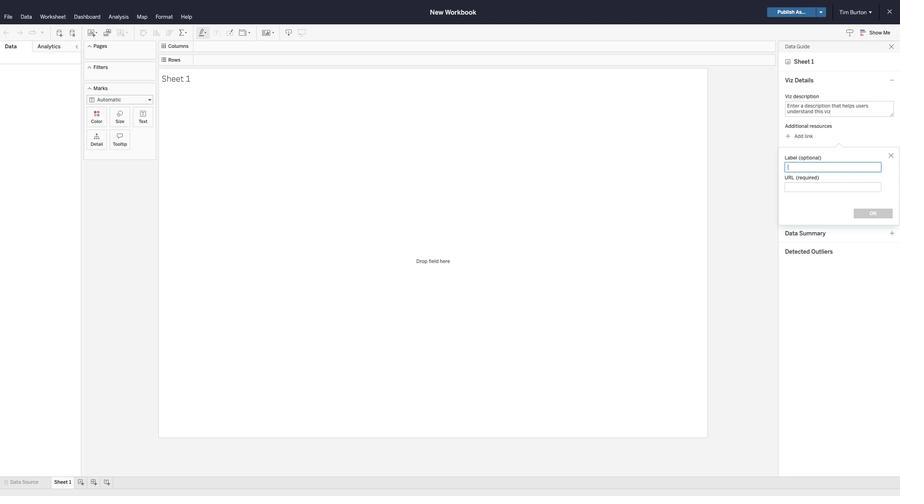 Task type: locate. For each thing, give the bounding box(es) containing it.
to use edit in desktop, save the workbook outside of personal space image
[[298, 29, 306, 37]]

0 vertical spatial 1
[[812, 58, 814, 65]]

sort descending image
[[165, 29, 174, 37]]

analysis
[[109, 14, 129, 20]]

data left guide on the right
[[785, 44, 796, 50]]

drop
[[416, 259, 428, 265]]

new worksheet image
[[87, 29, 98, 37]]

sheet down rows
[[162, 73, 184, 84]]

tim burton
[[840, 9, 867, 15]]

drop field here
[[416, 259, 450, 265]]

fit image
[[239, 29, 252, 37]]

columns
[[168, 43, 189, 49]]

2 horizontal spatial sheet 1
[[794, 58, 814, 65]]

data guide
[[785, 44, 810, 50]]

replay animation image
[[28, 29, 37, 37], [40, 30, 45, 35]]

ok button
[[854, 209, 893, 219]]

sheet 1 down rows
[[162, 73, 191, 84]]

0 vertical spatial sheet
[[794, 58, 810, 65]]

sheet down guide on the right
[[794, 58, 810, 65]]

new workbook
[[430, 8, 476, 16]]

color
[[91, 119, 102, 124]]

Viz description text field
[[785, 101, 894, 117]]

help
[[181, 14, 192, 20]]

me
[[883, 30, 890, 36]]

1 down columns
[[186, 73, 191, 84]]

data left source
[[10, 480, 21, 486]]

sheet 1
[[794, 58, 814, 65], [162, 73, 191, 84], [54, 480, 71, 486]]

sheet 1 down guide on the right
[[794, 58, 814, 65]]

2 vertical spatial sheet
[[54, 480, 68, 486]]

0 horizontal spatial 1
[[69, 480, 71, 486]]

1 vertical spatial sheet
[[162, 73, 184, 84]]

0 horizontal spatial sheet
[[54, 480, 68, 486]]

description
[[793, 94, 819, 100]]

viz
[[785, 94, 792, 100]]

tooltip
[[113, 142, 127, 147]]

dashboard
[[74, 14, 101, 20]]

replay animation image up analytics on the left of page
[[40, 30, 45, 35]]

pause auto updates image
[[69, 29, 77, 37]]

replay animation image right 'redo' icon
[[28, 29, 37, 37]]

1
[[812, 58, 814, 65], [186, 73, 191, 84], [69, 480, 71, 486]]

1 vertical spatial sheet 1
[[162, 73, 191, 84]]

1 up description
[[812, 58, 814, 65]]

additional resources
[[785, 124, 832, 129]]

sheet right source
[[54, 480, 68, 486]]

viz description
[[785, 94, 819, 100]]

sheet
[[794, 58, 810, 65], [162, 73, 184, 84], [54, 480, 68, 486]]

data source
[[10, 480, 38, 486]]

redo image
[[15, 29, 24, 37]]

map
[[137, 14, 147, 20]]

undo image
[[2, 29, 11, 37]]

tim
[[840, 9, 849, 15]]

0 horizontal spatial sheet 1
[[54, 480, 71, 486]]

1 right source
[[69, 480, 71, 486]]

file
[[4, 14, 12, 20]]

data
[[21, 14, 32, 20], [5, 43, 17, 50], [785, 44, 796, 50], [10, 480, 21, 486]]

add or edit link dialog
[[778, 147, 900, 226]]

sheet 1 right source
[[54, 480, 71, 486]]

publish
[[778, 9, 795, 15]]

download image
[[285, 29, 293, 37]]

2 horizontal spatial 1
[[812, 58, 814, 65]]

guide
[[797, 44, 810, 50]]

data guide image
[[846, 28, 854, 37]]

duplicate image
[[103, 29, 111, 37]]

data up 'redo' icon
[[21, 14, 32, 20]]

ok
[[870, 211, 877, 217]]

0 vertical spatial sheet 1
[[794, 58, 814, 65]]

additional
[[785, 124, 809, 129]]

totals image
[[178, 29, 188, 37]]

here
[[440, 259, 450, 265]]

1 horizontal spatial 1
[[186, 73, 191, 84]]



Task type: describe. For each thing, give the bounding box(es) containing it.
URL text field
[[785, 182, 882, 192]]

field
[[429, 259, 439, 265]]

2 vertical spatial sheet 1
[[54, 480, 71, 486]]

show
[[870, 30, 882, 36]]

show me button
[[857, 26, 898, 39]]

show me
[[870, 30, 890, 36]]

new
[[430, 8, 444, 16]]

sort ascending image
[[152, 29, 161, 37]]

publish as... button
[[768, 7, 816, 17]]

marks
[[93, 86, 108, 91]]

swap rows and columns image
[[139, 29, 148, 37]]

label
[[785, 155, 797, 161]]

detail
[[91, 142, 103, 147]]

data down undo image
[[5, 43, 17, 50]]

burton
[[850, 9, 867, 15]]

pages
[[93, 43, 107, 49]]

publish as...
[[778, 9, 806, 15]]

source
[[22, 480, 38, 486]]

show/hide cards image
[[262, 29, 275, 37]]

1 horizontal spatial sheet
[[162, 73, 184, 84]]

highlight image
[[198, 29, 208, 37]]

collapse image
[[74, 44, 79, 49]]

analytics
[[38, 43, 61, 50]]

worksheet
[[40, 14, 66, 20]]

1 horizontal spatial replay animation image
[[40, 30, 45, 35]]

filters
[[93, 65, 108, 70]]

2 vertical spatial 1
[[69, 480, 71, 486]]

Label text field
[[785, 163, 882, 172]]

workbook
[[445, 8, 476, 16]]

2 horizontal spatial sheet
[[794, 58, 810, 65]]

0 horizontal spatial replay animation image
[[28, 29, 37, 37]]

resources
[[810, 124, 832, 129]]

1 vertical spatial 1
[[186, 73, 191, 84]]

1 horizontal spatial sheet 1
[[162, 73, 191, 84]]

format workbook image
[[226, 29, 234, 37]]

as...
[[796, 9, 806, 15]]

format
[[156, 14, 173, 20]]

url
[[785, 175, 794, 181]]

rows
[[168, 57, 180, 63]]

size
[[115, 119, 124, 124]]

new data source image
[[56, 29, 64, 37]]

clear sheet image
[[116, 29, 129, 37]]

accessibility
[[785, 147, 814, 153]]

show labels image
[[213, 29, 221, 37]]

text
[[139, 119, 147, 124]]



Task type: vqa. For each thing, say whether or not it's contained in the screenshot.
Skip to Content link
no



